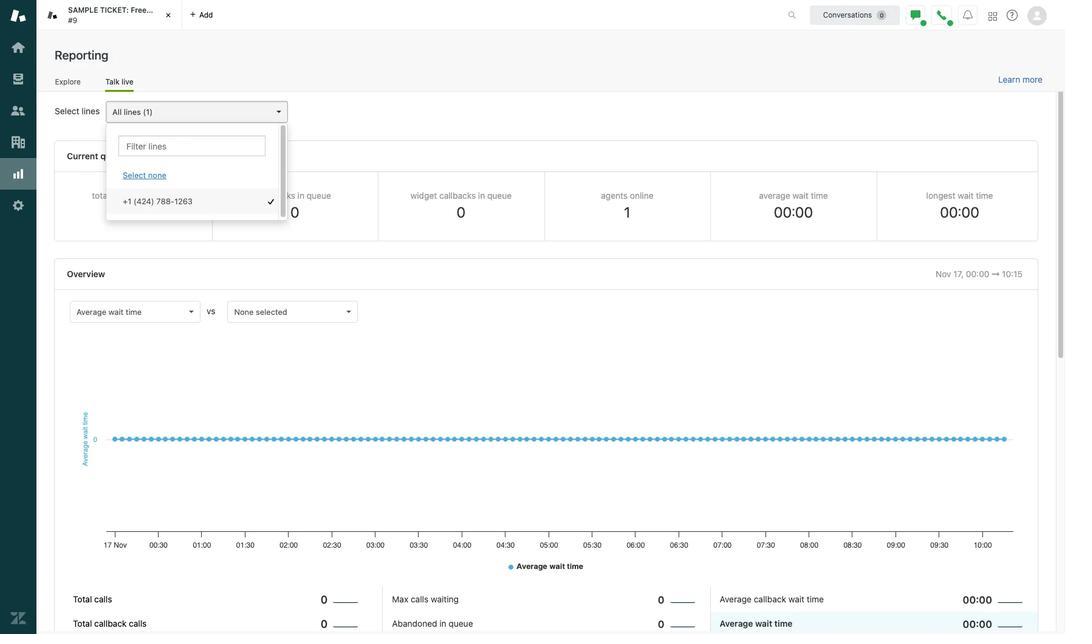 Task type: vqa. For each thing, say whether or not it's contained in the screenshot.
bottom James Peterson
no



Task type: describe. For each thing, give the bounding box(es) containing it.
zendesk support image
[[10, 8, 26, 24]]

explore link
[[55, 77, 81, 90]]

sample ticket: free repair #9
[[68, 6, 170, 25]]

conversations button
[[810, 5, 900, 25]]

reporting
[[55, 48, 108, 62]]

get help image
[[1007, 10, 1018, 21]]

talk live link
[[105, 77, 134, 92]]

close image
[[162, 9, 174, 21]]

zendesk image
[[10, 610, 26, 626]]

#9
[[68, 16, 77, 25]]

organizations image
[[10, 134, 26, 150]]

repair
[[149, 6, 170, 15]]

main element
[[0, 0, 36, 634]]

zendesk products image
[[989, 12, 998, 20]]

tabs tab list
[[36, 0, 776, 30]]

add
[[199, 10, 213, 19]]

get started image
[[10, 40, 26, 55]]

more
[[1023, 74, 1043, 85]]

learn
[[999, 74, 1021, 85]]

ticket:
[[100, 6, 129, 15]]



Task type: locate. For each thing, give the bounding box(es) containing it.
admin image
[[10, 198, 26, 213]]

learn more
[[999, 74, 1043, 85]]

explore
[[55, 77, 81, 86]]

talk
[[105, 77, 120, 86]]

reporting image
[[10, 166, 26, 182]]

button displays agent's chat status as online. image
[[911, 10, 921, 20]]

tab containing sample ticket: free repair
[[36, 0, 182, 30]]

views image
[[10, 71, 26, 87]]

learn more link
[[999, 74, 1043, 85]]

tab
[[36, 0, 182, 30]]

add button
[[182, 0, 220, 30]]

live
[[122, 77, 134, 86]]

talk live
[[105, 77, 134, 86]]

free
[[131, 6, 147, 15]]

sample
[[68, 6, 98, 15]]

customers image
[[10, 103, 26, 119]]

notifications image
[[964, 10, 973, 20]]

conversations
[[824, 10, 873, 19]]



